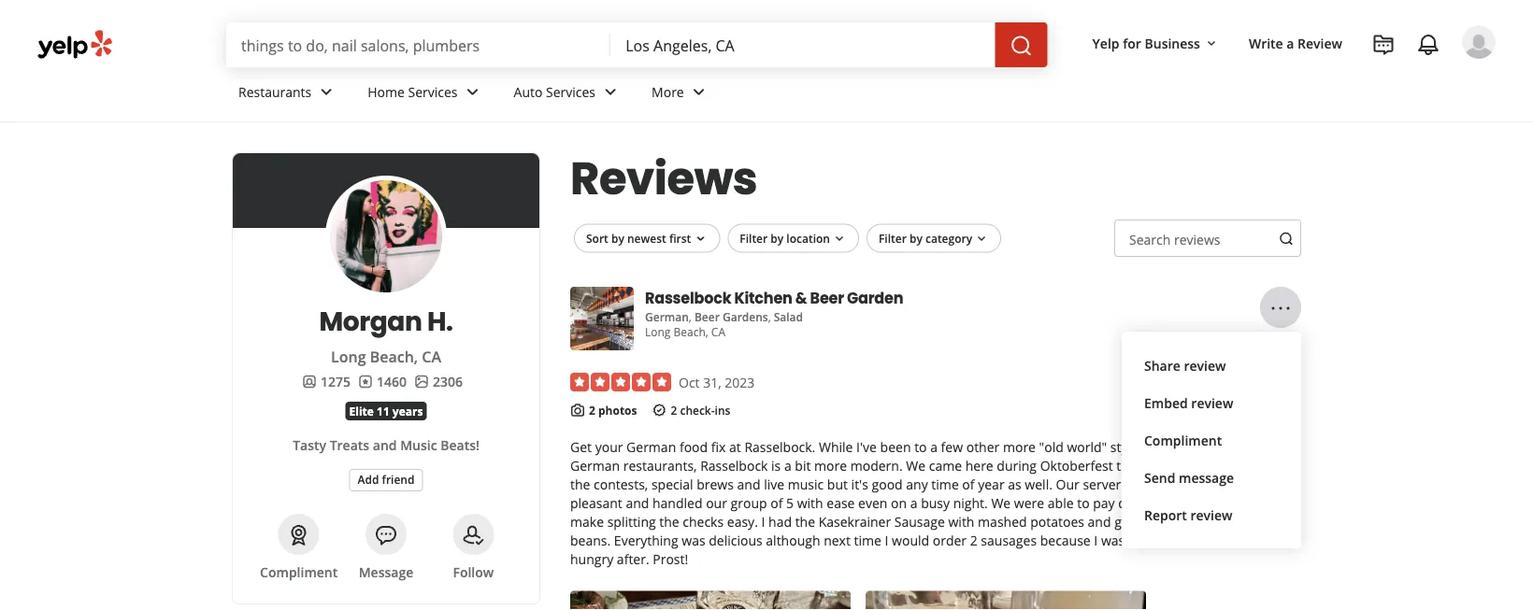 Task type: locate. For each thing, give the bounding box(es) containing it.
24 chevron down v2 image right restaurants
[[315, 81, 338, 103]]

0 horizontal spatial services
[[408, 83, 458, 101]]

0 vertical spatial 16 chevron down v2 image
[[1204, 36, 1219, 51]]

2 16 chevron down v2 image from the left
[[974, 232, 989, 247]]

1 horizontal spatial 16 chevron down v2 image
[[1204, 36, 1219, 51]]

ease
[[827, 494, 855, 512]]

by
[[611, 230, 624, 246], [771, 230, 784, 246], [910, 230, 923, 246]]

with down night. at the bottom of page
[[948, 513, 975, 531]]

24 chevron down v2 image left auto
[[461, 81, 484, 103]]

2 for 2 photos
[[589, 403, 595, 418]]

, left salad
[[768, 309, 771, 325]]

, left beer gardens link
[[689, 309, 692, 325]]

0 horizontal spatial 16 chevron down v2 image
[[693, 232, 708, 247]]

0 vertical spatial ca
[[711, 324, 725, 340]]

0 vertical spatial german
[[645, 309, 689, 325]]

1 24 chevron down v2 image from the left
[[315, 81, 338, 103]]

review inside embed review 'button'
[[1191, 394, 1233, 412]]

well.
[[1025, 476, 1053, 494]]

search image
[[1010, 35, 1033, 57], [1279, 231, 1294, 246]]

rasselbock inside get your german food fix at rasselbock. while i've been to a few other more "old world" style german restaurants, rasselbock is a bit more modern. we came here during oktoberfest to enjoy the contests, special brews and live music but it's good any time of year as well. our server was pleasant and handled our group of 5 with ease even on a busy night. we were able to pay digitally to make splitting the checks easy. i had the kasekrainer sausage with mashed potatoes and green beans. everything was delicious although next time i would order 2 sausages because i was still hungry after. prost!
[[700, 457, 768, 475]]

16 chevron down v2 image for business
[[1204, 36, 1219, 51]]

review
[[1298, 34, 1342, 52]]

1 vertical spatial we
[[991, 494, 1011, 512]]

2 none field from the left
[[626, 35, 980, 55]]

16 camera v2 image
[[570, 403, 585, 418]]

salad
[[774, 309, 803, 325]]

1 vertical spatial beer
[[695, 309, 720, 325]]

by for category
[[910, 230, 923, 246]]

rasselbock.
[[744, 438, 815, 456]]

search
[[1129, 230, 1171, 248]]

more down while
[[814, 457, 847, 475]]

2 services from the left
[[546, 83, 596, 101]]

beats!
[[441, 436, 479, 454]]

prost!
[[653, 551, 688, 568]]

with down music on the right bottom of page
[[797, 494, 823, 512]]

review inside share review button
[[1184, 357, 1226, 374]]

sort
[[586, 230, 608, 246]]

3 by from the left
[[910, 230, 923, 246]]

long up 5 star rating 'image' at the bottom left of page
[[645, 324, 671, 340]]

ca up photos element
[[422, 347, 441, 367]]

compliment inside button
[[1144, 431, 1222, 449]]

long up 1275
[[331, 347, 366, 367]]

it's
[[851, 476, 868, 494]]

long inside rasselbock kitchen & beer garden german , beer gardens , salad long beach, ca
[[645, 324, 671, 340]]

2 filter from the left
[[879, 230, 907, 246]]

16 chevron down v2 image right first
[[693, 232, 708, 247]]

None field
[[241, 35, 596, 55], [626, 35, 980, 55]]

0 horizontal spatial ,
[[689, 309, 692, 325]]

embed review button
[[1137, 384, 1286, 422]]

0 horizontal spatial none field
[[241, 35, 596, 55]]

a left the few
[[930, 438, 938, 456]]

add friend button
[[349, 469, 423, 492]]

services for home services
[[408, 83, 458, 101]]

german up "restaurants,"
[[626, 438, 676, 456]]

menu containing share review
[[1122, 332, 1301, 549]]

none field up business categories element
[[626, 35, 980, 55]]

0 horizontal spatial time
[[854, 532, 881, 550]]

1 vertical spatial more
[[814, 457, 847, 475]]

to down send message
[[1169, 494, 1181, 512]]

any
[[906, 476, 928, 494]]

24 chevron down v2 image inside auto services link
[[599, 81, 622, 103]]

16 review v2 image
[[358, 374, 373, 389]]

your
[[595, 438, 623, 456]]

filter by location
[[740, 230, 830, 246]]

pleasant
[[570, 494, 622, 512]]

1 horizontal spatial beer
[[810, 287, 844, 308]]

more
[[1003, 438, 1036, 456], [814, 457, 847, 475]]

1 horizontal spatial none field
[[626, 35, 980, 55]]

add friend
[[358, 472, 415, 488]]

to left pay
[[1077, 494, 1090, 512]]

filter inside popup button
[[740, 230, 768, 246]]

ca up 'oct 31, 2023'
[[711, 324, 725, 340]]

was up the digitally
[[1124, 476, 1148, 494]]

1 horizontal spatial ca
[[711, 324, 725, 340]]

0 vertical spatial we
[[906, 457, 926, 475]]

24 chevron down v2 image
[[315, 81, 338, 103], [461, 81, 484, 103], [599, 81, 622, 103]]

beer right &
[[810, 287, 844, 308]]

by left location on the right top
[[771, 230, 784, 246]]

time down kasekrainer
[[854, 532, 881, 550]]

yelp
[[1092, 34, 1120, 52]]

0 vertical spatial rasselbock
[[645, 287, 731, 308]]

0 horizontal spatial i
[[761, 513, 765, 531]]

1 horizontal spatial long
[[645, 324, 671, 340]]

24 chevron down v2 image right auto services
[[599, 81, 622, 103]]

2 horizontal spatial 2
[[970, 532, 978, 550]]

time down came
[[931, 476, 959, 494]]

german left beer gardens link
[[645, 309, 689, 325]]

1 by from the left
[[611, 230, 624, 246]]

1 horizontal spatial beach,
[[674, 324, 708, 340]]

1 vertical spatial ca
[[422, 347, 441, 367]]

while
[[819, 438, 853, 456]]

1 horizontal spatial filter
[[879, 230, 907, 246]]

24 chevron down v2 image inside home services link
[[461, 81, 484, 103]]

0 vertical spatial beer
[[810, 287, 844, 308]]

1 horizontal spatial 16 chevron down v2 image
[[974, 232, 989, 247]]

1 services from the left
[[408, 83, 458, 101]]

get your german food fix at rasselbock. while i've been to a few other more "old world" style german restaurants, rasselbock is a bit more modern. we came here during oktoberfest to enjoy the contests, special brews and live music but it's good any time of year as well. our server was pleasant and handled our group of 5 with ease even on a busy night. we were able to pay digitally to make splitting the checks easy. i had the kasekrainer sausage with mashed potatoes and green beans. everything was delicious although next time i would order 2 sausages because i was still hungry after. prost!
[[570, 438, 1181, 568]]

filter for filter by category
[[879, 230, 907, 246]]

share review
[[1144, 357, 1226, 374]]

16 chevron down v2 image inside yelp for business button
[[1204, 36, 1219, 51]]

1 horizontal spatial time
[[931, 476, 959, 494]]

of up night. at the bottom of page
[[962, 476, 975, 494]]

and up splitting on the bottom left
[[626, 494, 649, 512]]

2 horizontal spatial 24 chevron down v2 image
[[599, 81, 622, 103]]

0 horizontal spatial long
[[331, 347, 366, 367]]

review inside report review button
[[1190, 506, 1233, 524]]

german down 'your'
[[570, 457, 620, 475]]

,
[[689, 309, 692, 325], [768, 309, 771, 325]]

time
[[931, 476, 959, 494], [854, 532, 881, 550]]

1 vertical spatial 16 chevron down v2 image
[[832, 232, 847, 247]]

none field up home services
[[241, 35, 596, 55]]

24 chevron down v2 image for auto services
[[599, 81, 622, 103]]

the
[[570, 476, 590, 494], [659, 513, 679, 531], [795, 513, 815, 531]]

None search field
[[226, 22, 1051, 67]]

1 horizontal spatial search image
[[1279, 231, 1294, 246]]

0 vertical spatial with
[[797, 494, 823, 512]]

ca inside morgan h. long beach, ca
[[422, 347, 441, 367]]

we up any
[[906, 457, 926, 475]]

0 horizontal spatial the
[[570, 476, 590, 494]]

2 horizontal spatial by
[[910, 230, 923, 246]]

1 vertical spatial time
[[854, 532, 881, 550]]

16 chevron down v2 image
[[1204, 36, 1219, 51], [832, 232, 847, 247]]

16 chevron down v2 image right business
[[1204, 36, 1219, 51]]

by for location
[[771, 230, 784, 246]]

1 horizontal spatial with
[[948, 513, 975, 531]]

rasselbock kitchen & beer garden region
[[563, 205, 1309, 610]]

24 chevron down v2 image inside restaurants link
[[315, 81, 338, 103]]

rasselbock kitchen & beer garden german , beer gardens , salad long beach, ca
[[645, 287, 903, 340]]

16 chevron down v2 image right location on the right top
[[832, 232, 847, 247]]

long inside morgan h. long beach, ca
[[331, 347, 366, 367]]

16 chevron down v2 image inside sort by newest first popup button
[[693, 232, 708, 247]]

16 chevron down v2 image right category
[[974, 232, 989, 247]]

0 horizontal spatial ca
[[422, 347, 441, 367]]

beach, inside morgan h. long beach, ca
[[370, 347, 418, 367]]

by inside popup button
[[771, 230, 784, 246]]

with
[[797, 494, 823, 512], [948, 513, 975, 531]]

0 horizontal spatial beach,
[[370, 347, 418, 367]]

rasselbock down at
[[700, 457, 768, 475]]

0 vertical spatial beach,
[[674, 324, 708, 340]]

search image left the yelp
[[1010, 35, 1033, 57]]

2 vertical spatial german
[[570, 457, 620, 475]]

more up "during"
[[1003, 438, 1036, 456]]

1 horizontal spatial ,
[[768, 309, 771, 325]]

2023
[[725, 373, 755, 391]]

5 star rating image
[[570, 373, 671, 392]]

2
[[589, 403, 595, 418], [671, 403, 677, 418], [970, 532, 978, 550]]

and
[[373, 436, 397, 454], [737, 476, 760, 494], [626, 494, 649, 512], [1088, 513, 1111, 531]]

review for embed review
[[1191, 394, 1233, 412]]

beach, up 1460
[[370, 347, 418, 367]]

review down send message button
[[1190, 506, 1233, 524]]

ins
[[715, 403, 730, 418]]

0 vertical spatial more
[[1003, 438, 1036, 456]]

2 vertical spatial review
[[1190, 506, 1233, 524]]

filter
[[740, 230, 768, 246], [879, 230, 907, 246]]

0 horizontal spatial 24 chevron down v2 image
[[315, 81, 338, 103]]

beach, up oct
[[674, 324, 708, 340]]

at
[[729, 438, 741, 456]]

  text field
[[1114, 220, 1301, 257]]

german inside rasselbock kitchen & beer garden german , beer gardens , salad long beach, ca
[[645, 309, 689, 325]]

by left category
[[910, 230, 923, 246]]

1 vertical spatial rasselbock
[[700, 457, 768, 475]]

2 right 16 check in v2 icon
[[671, 403, 677, 418]]

1 horizontal spatial by
[[771, 230, 784, 246]]

compliment
[[1144, 431, 1222, 449], [260, 563, 338, 581]]

home services link
[[353, 67, 499, 122]]

i left would
[[885, 532, 888, 550]]

services right auto
[[546, 83, 596, 101]]

the down handled
[[659, 513, 679, 531]]

i right 'because'
[[1094, 532, 1098, 550]]

but
[[827, 476, 848, 494]]

1 horizontal spatial compliment
[[1144, 431, 1222, 449]]

1 vertical spatial compliment
[[260, 563, 338, 581]]

by right sort at the left top of page
[[611, 230, 624, 246]]

0 vertical spatial search image
[[1010, 35, 1033, 57]]

0 horizontal spatial beer
[[695, 309, 720, 325]]

&
[[795, 287, 807, 308]]

2 right 16 camera v2 image
[[589, 403, 595, 418]]

sausages
[[981, 532, 1037, 550]]

review up embed review 'button'
[[1184, 357, 1226, 374]]

1275
[[321, 373, 351, 390]]

beer left gardens
[[695, 309, 720, 325]]

send
[[1144, 469, 1175, 487]]

i left had
[[761, 513, 765, 531]]

16 chevron down v2 image
[[693, 232, 708, 247], [974, 232, 989, 247]]

0 vertical spatial review
[[1184, 357, 1226, 374]]

was left the still
[[1101, 532, 1125, 550]]

0 vertical spatial long
[[645, 324, 671, 340]]

1 vertical spatial long
[[331, 347, 366, 367]]

review down share review button
[[1191, 394, 1233, 412]]

modern.
[[850, 457, 903, 475]]

beer gardens link
[[695, 309, 768, 325]]

bob b. image
[[1462, 25, 1496, 59]]

rasselbock up german "link"
[[645, 287, 731, 308]]

by inside dropdown button
[[910, 230, 923, 246]]

by inside popup button
[[611, 230, 624, 246]]

brews
[[697, 476, 734, 494]]

follow
[[453, 563, 494, 581]]

2 right order
[[970, 532, 978, 550]]

1 horizontal spatial services
[[546, 83, 596, 101]]

german
[[645, 309, 689, 325], [626, 438, 676, 456], [570, 457, 620, 475]]

1 vertical spatial search image
[[1279, 231, 1294, 246]]

1 vertical spatial of
[[770, 494, 783, 512]]

services right 'home'
[[408, 83, 458, 101]]

business
[[1145, 34, 1200, 52]]

review for report review
[[1190, 506, 1233, 524]]

0 horizontal spatial 16 chevron down v2 image
[[832, 232, 847, 247]]

the up pleasant
[[570, 476, 590, 494]]

  text field inside rasselbock kitchen & beer garden region
[[1114, 220, 1301, 257]]

write
[[1249, 34, 1283, 52]]

message image
[[375, 524, 397, 547]]

of left 5
[[770, 494, 783, 512]]

0 horizontal spatial 2
[[589, 403, 595, 418]]

1 horizontal spatial of
[[962, 476, 975, 494]]

0 vertical spatial compliment
[[1144, 431, 1222, 449]]

and up the group at the bottom of the page
[[737, 476, 760, 494]]

a
[[1287, 34, 1294, 52], [930, 438, 938, 456], [784, 457, 792, 475], [910, 494, 918, 512]]

2 horizontal spatial the
[[795, 513, 815, 531]]

because
[[1040, 532, 1091, 550]]

rasselbock inside rasselbock kitchen & beer garden german , beer gardens , salad long beach, ca
[[645, 287, 731, 308]]

reviews
[[570, 147, 757, 210]]

0 horizontal spatial by
[[611, 230, 624, 246]]

16 chevron down v2 image for filter by category
[[974, 232, 989, 247]]

home
[[368, 83, 405, 101]]

1 horizontal spatial 24 chevron down v2 image
[[461, 81, 484, 103]]

compliment down embed review
[[1144, 431, 1222, 449]]

2 photos link
[[589, 403, 637, 418]]

the up although at the bottom of page
[[795, 513, 815, 531]]

more link
[[637, 67, 725, 122]]

filter by category button
[[867, 224, 1001, 253]]

2 24 chevron down v2 image from the left
[[461, 81, 484, 103]]

search image up menu image
[[1279, 231, 1294, 246]]

write a review link
[[1241, 26, 1350, 60]]

1 horizontal spatial 2
[[671, 403, 677, 418]]

16 chevron down v2 image inside filter by location popup button
[[832, 232, 847, 247]]

1 vertical spatial with
[[948, 513, 975, 531]]

1 vertical spatial review
[[1191, 394, 1233, 412]]

server
[[1083, 476, 1121, 494]]

1 none field from the left
[[241, 35, 596, 55]]

1 vertical spatial beach,
[[370, 347, 418, 367]]

filter left category
[[879, 230, 907, 246]]

0 horizontal spatial filter
[[740, 230, 768, 246]]

1 16 chevron down v2 image from the left
[[693, 232, 708, 247]]

we up mashed
[[991, 494, 1011, 512]]

filter inside dropdown button
[[879, 230, 907, 246]]

our
[[1056, 476, 1080, 494]]

menu
[[1122, 332, 1301, 549]]

send message
[[1144, 469, 1234, 487]]

compliment down compliment image on the bottom of the page
[[260, 563, 338, 581]]

photos
[[598, 403, 637, 418]]

2 horizontal spatial i
[[1094, 532, 1098, 550]]

to right been
[[914, 438, 927, 456]]

16 chevron down v2 image inside filter by category dropdown button
[[974, 232, 989, 247]]

3 24 chevron down v2 image from the left
[[599, 81, 622, 103]]

filter left location on the right top
[[740, 230, 768, 246]]

1 filter from the left
[[740, 230, 768, 246]]

2 by from the left
[[771, 230, 784, 246]]

more
[[652, 83, 684, 101]]



Task type: describe. For each thing, give the bounding box(es) containing it.
garden
[[847, 287, 903, 308]]

2306
[[433, 373, 463, 390]]

message
[[1179, 469, 1234, 487]]

write a review
[[1249, 34, 1342, 52]]

1 , from the left
[[689, 309, 692, 325]]

and down pay
[[1088, 513, 1111, 531]]

11
[[377, 403, 390, 419]]

other
[[966, 438, 1000, 456]]

tasty
[[293, 436, 326, 454]]

24 chevron down v2 image for restaurants
[[315, 81, 338, 103]]

compliment button
[[1137, 422, 1286, 459]]

been
[[880, 438, 911, 456]]

good
[[872, 476, 903, 494]]

0 horizontal spatial we
[[906, 457, 926, 475]]

live
[[764, 476, 784, 494]]

as
[[1008, 476, 1022, 494]]

1 horizontal spatial more
[[1003, 438, 1036, 456]]

a right 'on'
[[910, 494, 918, 512]]

to down style
[[1116, 457, 1129, 475]]

category
[[925, 230, 972, 246]]

Find text field
[[241, 35, 596, 55]]

auto services link
[[499, 67, 637, 122]]

16 check in v2 image
[[652, 403, 667, 418]]

follow image
[[462, 524, 485, 547]]

send message button
[[1137, 459, 1286, 496]]

sort by newest first button
[[574, 224, 720, 253]]

2 for 2 check-ins
[[671, 403, 677, 418]]

on
[[891, 494, 907, 512]]

1460
[[377, 373, 407, 390]]

0 horizontal spatial compliment
[[260, 563, 338, 581]]

although
[[766, 532, 820, 550]]

categories element
[[645, 308, 803, 325]]

night.
[[953, 494, 988, 512]]

style
[[1110, 438, 1139, 456]]

share
[[1144, 357, 1181, 374]]

hungry
[[570, 551, 613, 568]]

restaurants link
[[223, 67, 353, 122]]

24 chevron down v2 image for home services
[[461, 81, 484, 103]]

filter by location button
[[728, 224, 859, 253]]

auto services
[[514, 83, 596, 101]]

make
[[570, 513, 604, 531]]

restaurants,
[[623, 457, 697, 475]]

a right is
[[784, 457, 792, 475]]

filter by category
[[879, 230, 972, 246]]

share review button
[[1137, 347, 1286, 384]]

business categories element
[[223, 67, 1496, 122]]

morgan
[[319, 303, 422, 340]]

2 check-ins
[[671, 403, 730, 418]]

2 , from the left
[[768, 309, 771, 325]]

our
[[706, 494, 727, 512]]

oktoberfest
[[1040, 457, 1113, 475]]

tasty treats and music beats!
[[293, 436, 479, 454]]

0 horizontal spatial search image
[[1010, 35, 1033, 57]]

none field the find
[[241, 35, 596, 55]]

1 horizontal spatial i
[[885, 532, 888, 550]]

everything
[[614, 532, 678, 550]]

2 inside get your german food fix at rasselbock. while i've been to a few other more "old world" style german restaurants, rasselbock is a bit more modern. we came here during oktoberfest to enjoy the contests, special brews and live music but it's good any time of year as well. our server was pleasant and handled our group of 5 with ease even on a busy night. we were able to pay digitally to make splitting the checks easy. i had the kasekrainer sausage with mashed potatoes and green beans. everything was delicious although next time i would order 2 sausages because i was still hungry after. prost!
[[970, 532, 978, 550]]

24 chevron down v2 image
[[688, 81, 710, 103]]

5
[[786, 494, 794, 512]]

checks
[[683, 513, 724, 531]]

sort by newest first
[[586, 230, 691, 246]]

filter for filter by location
[[740, 230, 768, 246]]

0 horizontal spatial with
[[797, 494, 823, 512]]

1 horizontal spatial the
[[659, 513, 679, 531]]

delicious
[[709, 532, 763, 550]]

had
[[768, 513, 792, 531]]

a right write at the right top of page
[[1287, 34, 1294, 52]]

and down elite 11 years 'link'
[[373, 436, 397, 454]]

16 chevron down v2 image for sort by newest first
[[693, 232, 708, 247]]

0 horizontal spatial more
[[814, 457, 847, 475]]

embed review
[[1144, 394, 1233, 412]]

0 vertical spatial time
[[931, 476, 959, 494]]

review for share review
[[1184, 357, 1226, 374]]

handled
[[653, 494, 703, 512]]

1 vertical spatial german
[[626, 438, 676, 456]]

world"
[[1067, 438, 1107, 456]]

ca inside rasselbock kitchen & beer garden german , beer gardens , salad long beach, ca
[[711, 324, 725, 340]]

pay
[[1093, 494, 1115, 512]]

2 photos
[[589, 403, 637, 418]]

h.
[[427, 303, 453, 340]]

Near text field
[[626, 35, 980, 55]]

food
[[680, 438, 708, 456]]

auto
[[514, 83, 543, 101]]

first
[[669, 230, 691, 246]]

check-
[[680, 403, 715, 418]]

yelp for business button
[[1085, 26, 1226, 60]]

during
[[997, 457, 1037, 475]]

order
[[933, 532, 967, 550]]

16 photos v2 image
[[414, 374, 429, 389]]

was down checks on the left bottom of the page
[[682, 532, 705, 550]]

1 horizontal spatial we
[[991, 494, 1011, 512]]

services for auto services
[[546, 83, 596, 101]]

0 vertical spatial of
[[962, 476, 975, 494]]

projects image
[[1372, 34, 1395, 56]]

16 chevron down v2 image for location
[[832, 232, 847, 247]]

elite
[[349, 403, 374, 419]]

year
[[978, 476, 1005, 494]]

notifications image
[[1417, 34, 1440, 56]]

enjoy
[[1132, 457, 1166, 475]]

photos element
[[414, 372, 463, 391]]

user actions element
[[1077, 23, 1522, 138]]

treats
[[330, 436, 369, 454]]

gardens
[[723, 309, 768, 325]]

report
[[1144, 506, 1187, 524]]

location
[[787, 230, 830, 246]]

for
[[1123, 34, 1141, 52]]

"old
[[1039, 438, 1064, 456]]

german link
[[645, 309, 689, 325]]

oct
[[679, 373, 700, 391]]

menu inside rasselbock kitchen & beer garden region
[[1122, 332, 1301, 549]]

special
[[651, 476, 693, 494]]

add
[[358, 472, 379, 488]]

elite 11 years
[[349, 403, 423, 419]]

filters group
[[570, 224, 1005, 253]]

report review
[[1144, 506, 1233, 524]]

reviews element
[[358, 372, 407, 391]]

music
[[788, 476, 824, 494]]

newest
[[627, 230, 666, 246]]

restaurants
[[238, 83, 312, 101]]

friends element
[[302, 372, 351, 391]]

menu image
[[1270, 297, 1292, 320]]

compliment image
[[288, 524, 310, 547]]

31,
[[703, 373, 721, 391]]

would
[[892, 532, 929, 550]]

kasekrainer
[[819, 513, 891, 531]]

sausage
[[894, 513, 945, 531]]

embed
[[1144, 394, 1188, 412]]

0 horizontal spatial of
[[770, 494, 783, 512]]

by for newest
[[611, 230, 624, 246]]

beach, inside rasselbock kitchen & beer garden german , beer gardens , salad long beach, ca
[[674, 324, 708, 340]]

salad link
[[774, 309, 803, 325]]

is
[[771, 457, 781, 475]]

none field near
[[626, 35, 980, 55]]

16 friends v2 image
[[302, 374, 317, 389]]



Task type: vqa. For each thing, say whether or not it's contained in the screenshot.
rightmost CA
yes



